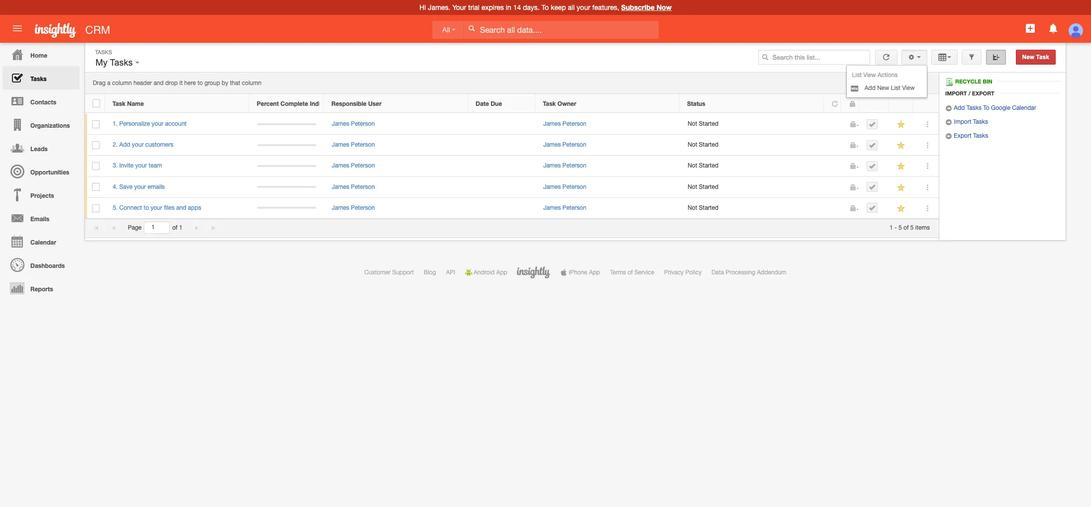 Task type: describe. For each thing, give the bounding box(es) containing it.
api
[[446, 269, 456, 276]]

0 horizontal spatial of
[[172, 225, 178, 231]]

following image for 2. add your customers
[[897, 141, 907, 150]]

dashboards link
[[2, 253, 80, 277]]

subscribe
[[622, 3, 655, 11]]

0 horizontal spatial list
[[853, 72, 862, 79]]

terms of service link
[[610, 269, 655, 276]]

blog
[[424, 269, 436, 276]]

not for 5. connect to your files and apps
[[688, 204, 698, 211]]

date
[[476, 100, 489, 107]]

0 horizontal spatial new
[[878, 85, 890, 92]]

calendar inside "link"
[[1013, 105, 1037, 112]]

privacy policy link
[[665, 269, 702, 276]]

by
[[222, 80, 228, 87]]

-
[[895, 225, 897, 231]]

mark this task complete image for 3. invite your team
[[869, 163, 876, 170]]

indicator
[[310, 100, 335, 107]]

tasks for import tasks
[[974, 119, 989, 126]]

new task
[[1023, 54, 1050, 61]]

policy
[[686, 269, 702, 276]]

private task image for 1. personalize your account
[[850, 121, 857, 128]]

not started cell for 4. save your emails
[[680, 177, 825, 198]]

add new list view link
[[847, 82, 927, 95]]

private task image for not started
[[850, 163, 857, 170]]

drop
[[165, 80, 178, 87]]

add for add tasks to google calendar
[[955, 105, 965, 112]]

opportunities
[[30, 169, 69, 176]]

recycle
[[956, 78, 982, 85]]

/
[[969, 90, 971, 97]]

to inside "link"
[[984, 105, 990, 112]]

mark this task complete image for 5. connect to your files and apps
[[869, 205, 876, 212]]

google
[[992, 105, 1011, 112]]

here
[[184, 80, 196, 87]]

not for 2. add your customers
[[688, 141, 698, 148]]

import for import tasks
[[955, 119, 972, 126]]

customer support
[[365, 269, 414, 276]]

status
[[688, 100, 706, 107]]

projects link
[[2, 183, 80, 207]]

android
[[474, 269, 495, 276]]

personalize
[[119, 120, 150, 127]]

my
[[96, 58, 108, 68]]

1 vertical spatial export
[[955, 133, 972, 139]]

privacy policy
[[665, 269, 702, 276]]

view inside add new list view link
[[903, 85, 915, 92]]

opportunities link
[[2, 160, 80, 183]]

not started cell for 1. personalize your account
[[680, 114, 825, 135]]

privacy
[[665, 269, 684, 276]]

now
[[657, 3, 672, 11]]

days.
[[523, 3, 540, 11]]

not started cell for 5. connect to your files and apps
[[680, 198, 825, 219]]

not for 4. save your emails
[[688, 183, 698, 190]]

1. personalize your account
[[113, 120, 187, 127]]

customer
[[365, 269, 391, 276]]

private task image for 5. connect to your files and apps
[[850, 205, 857, 212]]

add tasks to google calendar
[[953, 105, 1037, 112]]

import for import / export
[[946, 90, 968, 97]]

white image
[[468, 25, 475, 32]]

started for 1. personalize your account
[[699, 120, 719, 127]]

row containing 4. save your emails
[[85, 177, 939, 198]]

row containing 2. add your customers
[[85, 135, 939, 156]]

not started for 1. personalize your account
[[688, 120, 719, 127]]

customer support link
[[365, 269, 414, 276]]

contacts link
[[2, 90, 80, 113]]

organizations link
[[2, 113, 80, 136]]

dashboards
[[30, 262, 65, 270]]

private task image for status
[[849, 101, 856, 107]]

to inside row
[[144, 204, 149, 211]]

reports
[[30, 286, 53, 293]]

your for team
[[135, 162, 147, 169]]

list view actions link
[[835, 69, 927, 82]]

blog link
[[424, 269, 436, 276]]

repeating task image
[[832, 101, 839, 107]]

add new list view
[[865, 85, 915, 92]]

show sidebar image
[[993, 54, 1000, 61]]

show list view filters image
[[969, 54, 976, 61]]

actions
[[878, 72, 898, 79]]

reports link
[[2, 277, 80, 300]]

all
[[443, 26, 450, 34]]

list view actions
[[853, 72, 898, 79]]

1 column from the left
[[112, 80, 132, 87]]

2 horizontal spatial of
[[904, 225, 909, 231]]

following image for 4. save your emails
[[897, 183, 907, 192]]

1 horizontal spatial 1
[[890, 225, 894, 231]]

all
[[568, 3, 575, 11]]

android app
[[474, 269, 508, 276]]

search image
[[762, 54, 769, 61]]

circle arrow right image for add tasks to google calendar
[[946, 105, 953, 112]]

started for 4. save your emails
[[699, 183, 719, 190]]

4.
[[113, 183, 118, 190]]

add for add new list view
[[865, 85, 876, 92]]

not for 3. invite your team
[[688, 162, 698, 169]]

emails
[[148, 183, 165, 190]]

5. connect to your files and apps
[[113, 204, 201, 211]]

android app link
[[466, 269, 508, 276]]

keep
[[551, 3, 566, 11]]

files
[[164, 204, 175, 211]]

not started cell for 2. add your customers
[[680, 135, 825, 156]]

0 horizontal spatial calendar
[[30, 239, 56, 246]]

Search this list... text field
[[759, 50, 871, 65]]

iphone app link
[[561, 269, 600, 276]]

tasks for my tasks
[[110, 58, 133, 68]]

due
[[491, 100, 502, 107]]

owner
[[558, 100, 577, 107]]

bin
[[983, 78, 993, 85]]

connect
[[119, 204, 142, 211]]

drag a column header and drop it here to group by that column
[[93, 80, 262, 87]]

new task link
[[1016, 50, 1056, 65]]

0 horizontal spatial 1
[[179, 225, 183, 231]]

tasks for add tasks to google calendar
[[967, 105, 982, 112]]

customers
[[145, 141, 173, 148]]

your for emails
[[134, 183, 146, 190]]

started for 2. add your customers
[[699, 141, 719, 148]]

2. add your customers
[[113, 141, 173, 148]]

addendum
[[757, 269, 787, 276]]

mark this task complete image for 4. save your emails
[[869, 184, 876, 191]]

data
[[712, 269, 724, 276]]

row containing 5. connect to your files and apps
[[85, 198, 939, 219]]

subscribe now link
[[622, 3, 672, 11]]

processing
[[726, 269, 756, 276]]

cog image
[[909, 54, 916, 61]]

home
[[30, 52, 47, 59]]

page
[[128, 225, 142, 231]]

emails link
[[2, 207, 80, 230]]

recycle bin link
[[946, 78, 998, 86]]

1 - 5 of 5 items
[[890, 225, 930, 231]]

not started for 2. add your customers
[[688, 141, 719, 148]]

data processing addendum link
[[712, 269, 787, 276]]

your inside hi james. your trial expires in 14 days. to keep all your features, subscribe now
[[577, 3, 591, 11]]

a
[[107, 80, 111, 87]]

row containing 3. invite your team
[[85, 156, 939, 177]]

in
[[506, 3, 512, 11]]



Task type: locate. For each thing, give the bounding box(es) containing it.
3 started from the top
[[699, 162, 719, 169]]

0 vertical spatial new
[[1023, 54, 1035, 61]]

circle arrow right image for import tasks
[[946, 119, 953, 126]]

2 not started cell from the top
[[680, 135, 825, 156]]

tasks up import tasks
[[967, 105, 982, 112]]

3 following image from the top
[[897, 183, 907, 192]]

add inside "link"
[[955, 105, 965, 112]]

3 private task image from the top
[[850, 184, 857, 191]]

new down list view actions link
[[878, 85, 890, 92]]

4. save your emails link
[[113, 183, 170, 190]]

mark this task complete image left following image
[[869, 163, 876, 170]]

1 not started from the top
[[688, 120, 719, 127]]

private task image
[[849, 101, 856, 107], [850, 163, 857, 170]]

expires
[[482, 3, 504, 11]]

your for account
[[152, 120, 164, 127]]

row
[[85, 94, 939, 113], [85, 114, 939, 135], [85, 135, 939, 156], [85, 156, 939, 177], [85, 177, 939, 198], [85, 198, 939, 219]]

app right iphone
[[589, 269, 600, 276]]

peterson
[[351, 120, 375, 127], [563, 120, 587, 127], [351, 141, 375, 148], [563, 141, 587, 148], [351, 162, 375, 169], [563, 162, 587, 169], [351, 183, 375, 190], [563, 183, 587, 190], [351, 204, 375, 211], [563, 204, 587, 211]]

circle arrow right image up circle arrow left icon
[[946, 119, 953, 126]]

0 horizontal spatial app
[[497, 269, 508, 276]]

2 column from the left
[[242, 80, 262, 87]]

following image
[[897, 120, 907, 129], [897, 141, 907, 150], [897, 183, 907, 192], [897, 204, 907, 213]]

2 vertical spatial add
[[119, 141, 130, 148]]

tasks link
[[2, 66, 80, 90]]

3. invite your team
[[113, 162, 162, 169]]

header
[[134, 80, 152, 87]]

not started for 5. connect to your files and apps
[[688, 204, 719, 211]]

1 private task image from the top
[[850, 121, 857, 128]]

list left the "actions"
[[853, 72, 862, 79]]

tasks down add tasks to google calendar "link"
[[974, 119, 989, 126]]

1 horizontal spatial 5
[[911, 225, 914, 231]]

1 left '-'
[[890, 225, 894, 231]]

4. save your emails
[[113, 183, 165, 190]]

1 not started cell from the top
[[680, 114, 825, 135]]

tasks inside navigation
[[30, 75, 47, 83]]

2 mark this task complete image from the top
[[869, 163, 876, 170]]

trial
[[468, 3, 480, 11]]

1 horizontal spatial to
[[984, 105, 990, 112]]

view left the "actions"
[[864, 72, 877, 79]]

1 vertical spatial and
[[176, 204, 186, 211]]

james peterson
[[332, 120, 375, 127], [544, 120, 587, 127], [332, 141, 375, 148], [544, 141, 587, 148], [332, 162, 375, 169], [544, 162, 587, 169], [332, 183, 375, 190], [544, 183, 587, 190], [332, 204, 375, 211], [544, 204, 587, 211]]

view down list view actions link
[[903, 85, 915, 92]]

1 horizontal spatial export
[[973, 90, 995, 97]]

to left google
[[984, 105, 990, 112]]

1. personalize your account link
[[113, 120, 192, 127]]

2 not started from the top
[[688, 141, 719, 148]]

1.
[[113, 120, 118, 127]]

tasks down import tasks
[[974, 133, 989, 139]]

features,
[[593, 3, 620, 11]]

3.
[[113, 162, 118, 169]]

following image up following image
[[897, 141, 907, 150]]

tasks
[[95, 49, 112, 55], [110, 58, 133, 68], [30, 75, 47, 83], [967, 105, 982, 112], [974, 119, 989, 126], [974, 133, 989, 139]]

0 vertical spatial mark this task complete image
[[869, 121, 876, 128]]

task name
[[113, 100, 144, 107]]

1 vertical spatial view
[[903, 85, 915, 92]]

following image up '-'
[[897, 204, 907, 213]]

private task image left following image
[[850, 163, 857, 170]]

0% complete image
[[257, 186, 317, 188]]

5.
[[113, 204, 118, 211]]

task left "name"
[[113, 100, 126, 107]]

api link
[[446, 269, 456, 276]]

tasks up contacts link
[[30, 75, 47, 83]]

1 horizontal spatial list
[[891, 85, 901, 92]]

1 right 1 'field'
[[179, 225, 183, 231]]

your left team
[[135, 162, 147, 169]]

3 not started from the top
[[688, 162, 719, 169]]

4 not started from the top
[[688, 183, 719, 190]]

following image
[[897, 162, 907, 171]]

started
[[699, 120, 719, 127], [699, 141, 719, 148], [699, 162, 719, 169], [699, 183, 719, 190], [699, 204, 719, 211]]

0 horizontal spatial to
[[542, 3, 549, 11]]

view inside list view actions link
[[864, 72, 877, 79]]

1 horizontal spatial app
[[589, 269, 600, 276]]

3 not from the top
[[688, 162, 698, 169]]

to right here
[[198, 80, 203, 87]]

1 horizontal spatial task
[[543, 100, 556, 107]]

circle arrow right image
[[946, 105, 953, 112], [946, 119, 953, 126]]

apps
[[188, 204, 201, 211]]

1 5 from the left
[[899, 225, 902, 231]]

1 vertical spatial list
[[891, 85, 901, 92]]

tasks up my
[[95, 49, 112, 55]]

account
[[165, 120, 187, 127]]

following image for 5. connect to your files and apps
[[897, 204, 907, 213]]

0 vertical spatial calendar
[[1013, 105, 1037, 112]]

of right 1 'field'
[[172, 225, 178, 231]]

not started for 3. invite your team
[[688, 162, 719, 169]]

0 horizontal spatial task
[[113, 100, 126, 107]]

None checkbox
[[92, 120, 100, 128], [92, 141, 100, 149], [92, 162, 100, 170], [92, 120, 100, 128], [92, 141, 100, 149], [92, 162, 100, 170]]

4 not from the top
[[688, 183, 698, 190]]

0 vertical spatial to
[[542, 3, 549, 11]]

5 not from the top
[[688, 204, 698, 211]]

percent complete indicator responsible user
[[257, 100, 382, 107]]

save
[[119, 183, 133, 190]]

started for 3. invite your team
[[699, 162, 719, 169]]

5 row from the top
[[85, 177, 939, 198]]

mark this task complete image
[[869, 142, 876, 149], [869, 184, 876, 191], [869, 205, 876, 212]]

user
[[368, 100, 382, 107]]

1 field
[[145, 223, 169, 233]]

1 mark this task complete image from the top
[[869, 121, 876, 128]]

task left owner at the right top of the page
[[543, 100, 556, 107]]

data processing addendum
[[712, 269, 787, 276]]

1 horizontal spatial to
[[198, 80, 203, 87]]

following image for 1. personalize your account
[[897, 120, 907, 129]]

service
[[635, 269, 655, 276]]

1 started from the top
[[699, 120, 719, 127]]

circle arrow left image
[[946, 133, 953, 140]]

5 left items
[[911, 225, 914, 231]]

task down notifications icon
[[1037, 54, 1050, 61]]

export tasks link
[[946, 133, 989, 140]]

0 vertical spatial import
[[946, 90, 968, 97]]

1 horizontal spatial column
[[242, 80, 262, 87]]

drag
[[93, 80, 106, 87]]

export down bin
[[973, 90, 995, 97]]

2 mark this task complete image from the top
[[869, 184, 876, 191]]

row group containing 1. personalize your account
[[85, 114, 939, 219]]

2 circle arrow right image from the top
[[946, 119, 953, 126]]

add down 'list view actions'
[[865, 85, 876, 92]]

2 vertical spatial mark this task complete image
[[869, 205, 876, 212]]

james.
[[428, 3, 451, 11]]

column
[[112, 80, 132, 87], [242, 80, 262, 87]]

app for iphone app
[[589, 269, 600, 276]]

started for 5. connect to your files and apps
[[699, 204, 719, 211]]

1 horizontal spatial of
[[628, 269, 633, 276]]

0 vertical spatial list
[[853, 72, 862, 79]]

row containing 1. personalize your account
[[85, 114, 939, 135]]

and inside row
[[176, 204, 186, 211]]

5. connect to your files and apps link
[[113, 204, 206, 211]]

circle arrow right image inside add tasks to google calendar "link"
[[946, 105, 953, 112]]

0 vertical spatial circle arrow right image
[[946, 105, 953, 112]]

1 horizontal spatial calendar
[[1013, 105, 1037, 112]]

1 row from the top
[[85, 94, 939, 113]]

import
[[946, 90, 968, 97], [955, 119, 972, 126]]

column right a
[[112, 80, 132, 87]]

0 horizontal spatial to
[[144, 204, 149, 211]]

emails
[[30, 216, 49, 223]]

list down the "actions"
[[891, 85, 901, 92]]

4 following image from the top
[[897, 204, 907, 213]]

to right connect
[[144, 204, 149, 211]]

2 started from the top
[[699, 141, 719, 148]]

add right 2.
[[119, 141, 130, 148]]

responsible
[[332, 100, 367, 107]]

1 vertical spatial calendar
[[30, 239, 56, 246]]

private task image for 2. add your customers
[[850, 142, 857, 149]]

percent
[[257, 100, 279, 107]]

of right terms
[[628, 269, 633, 276]]

circle arrow right image up import tasks link on the top of page
[[946, 105, 953, 112]]

1 app from the left
[[497, 269, 508, 276]]

1 not from the top
[[688, 120, 698, 127]]

1 vertical spatial new
[[878, 85, 890, 92]]

export right circle arrow left icon
[[955, 133, 972, 139]]

your for customers
[[132, 141, 144, 148]]

hi james. your trial expires in 14 days. to keep all your features, subscribe now
[[420, 3, 672, 11]]

5 started from the top
[[699, 204, 719, 211]]

import tasks link
[[946, 119, 989, 126]]

new right the show sidebar icon
[[1023, 54, 1035, 61]]

import / export
[[946, 90, 995, 97]]

home link
[[2, 43, 80, 66]]

not started cell
[[680, 114, 825, 135], [680, 135, 825, 156], [680, 156, 825, 177], [680, 177, 825, 198], [680, 198, 825, 219]]

mark this task complete image
[[869, 121, 876, 128], [869, 163, 876, 170]]

organizations
[[30, 122, 70, 129]]

tasks for export tasks
[[974, 133, 989, 139]]

following image down following image
[[897, 183, 907, 192]]

recycle bin
[[956, 78, 993, 85]]

4 not started cell from the top
[[680, 177, 825, 198]]

to left keep
[[542, 3, 549, 11]]

0 horizontal spatial and
[[154, 80, 164, 87]]

private task image
[[850, 121, 857, 128], [850, 142, 857, 149], [850, 184, 857, 191], [850, 205, 857, 212]]

4 started from the top
[[699, 183, 719, 190]]

cell
[[250, 114, 324, 135], [469, 114, 536, 135], [825, 114, 842, 135], [860, 114, 890, 135], [250, 135, 324, 156], [469, 135, 536, 156], [825, 135, 842, 156], [860, 135, 890, 156], [250, 156, 324, 177], [469, 156, 536, 177], [825, 156, 842, 177], [860, 156, 890, 177], [469, 177, 536, 198], [825, 177, 842, 198], [860, 177, 890, 198], [250, 198, 324, 219], [469, 198, 536, 219], [825, 198, 842, 219], [860, 198, 890, 219]]

1 vertical spatial add
[[955, 105, 965, 112]]

not for 1. personalize your account
[[688, 120, 698, 127]]

1 horizontal spatial new
[[1023, 54, 1035, 61]]

1 horizontal spatial add
[[865, 85, 876, 92]]

add up import tasks link on the top of page
[[955, 105, 965, 112]]

tasks inside button
[[110, 58, 133, 68]]

your
[[453, 3, 467, 11]]

your right save
[[134, 183, 146, 190]]

export tasks
[[953, 133, 989, 139]]

1 vertical spatial mark this task complete image
[[869, 163, 876, 170]]

team
[[149, 162, 162, 169]]

my tasks
[[96, 58, 135, 68]]

Search all data.... text field
[[463, 21, 659, 39]]

0 horizontal spatial add
[[119, 141, 130, 148]]

task for task name
[[113, 100, 126, 107]]

calendar right google
[[1013, 105, 1037, 112]]

5
[[899, 225, 902, 231], [911, 225, 914, 231]]

3 mark this task complete image from the top
[[869, 205, 876, 212]]

2 following image from the top
[[897, 141, 907, 150]]

not started cell for 3. invite your team
[[680, 156, 825, 177]]

to
[[542, 3, 549, 11], [984, 105, 990, 112]]

0 horizontal spatial column
[[112, 80, 132, 87]]

0 horizontal spatial 5
[[899, 225, 902, 231]]

1 following image from the top
[[897, 120, 907, 129]]

task
[[1037, 54, 1050, 61], [113, 100, 126, 107], [543, 100, 556, 107]]

notifications image
[[1048, 22, 1060, 34]]

0 vertical spatial export
[[973, 90, 995, 97]]

of right '-'
[[904, 225, 909, 231]]

iphone
[[569, 269, 588, 276]]

6 row from the top
[[85, 198, 939, 219]]

mark this task complete image down add new list view link
[[869, 121, 876, 128]]

2.
[[113, 141, 118, 148]]

1 vertical spatial mark this task complete image
[[869, 184, 876, 191]]

navigation
[[0, 43, 80, 300]]

0 vertical spatial to
[[198, 80, 203, 87]]

group
[[205, 80, 220, 87]]

to inside hi james. your trial expires in 14 days. to keep all your features, subscribe now
[[542, 3, 549, 11]]

add inside row
[[119, 141, 130, 148]]

navigation containing home
[[0, 43, 80, 300]]

task for task owner
[[543, 100, 556, 107]]

0 vertical spatial mark this task complete image
[[869, 142, 876, 149]]

0 horizontal spatial export
[[955, 133, 972, 139]]

1 vertical spatial circle arrow right image
[[946, 119, 953, 126]]

import left /
[[946, 90, 968, 97]]

james peterson link
[[332, 120, 375, 127], [544, 120, 587, 127], [332, 141, 375, 148], [544, 141, 587, 148], [332, 162, 375, 169], [544, 162, 587, 169], [332, 183, 375, 190], [544, 183, 587, 190], [332, 204, 375, 211], [544, 204, 587, 211]]

list
[[853, 72, 862, 79], [891, 85, 901, 92]]

2 not from the top
[[688, 141, 698, 148]]

1 horizontal spatial view
[[903, 85, 915, 92]]

calendar up dashboards link
[[30, 239, 56, 246]]

tasks right my
[[110, 58, 133, 68]]

0 vertical spatial private task image
[[849, 101, 856, 107]]

0 vertical spatial view
[[864, 72, 877, 79]]

1 vertical spatial to
[[144, 204, 149, 211]]

and right the files
[[176, 204, 186, 211]]

circle arrow right image inside import tasks link
[[946, 119, 953, 126]]

row group
[[85, 114, 939, 219]]

app for android app
[[497, 269, 508, 276]]

1 vertical spatial private task image
[[850, 163, 857, 170]]

2 5 from the left
[[911, 225, 914, 231]]

and left drop
[[154, 80, 164, 87]]

3 not started cell from the top
[[680, 156, 825, 177]]

2 horizontal spatial add
[[955, 105, 965, 112]]

2 app from the left
[[589, 269, 600, 276]]

view
[[864, 72, 877, 79], [903, 85, 915, 92]]

row containing task name
[[85, 94, 939, 113]]

None checkbox
[[93, 100, 100, 107], [92, 183, 100, 191], [92, 204, 100, 212], [93, 100, 100, 107], [92, 183, 100, 191], [92, 204, 100, 212]]

not started
[[688, 120, 719, 127], [688, 141, 719, 148], [688, 162, 719, 169], [688, 183, 719, 190], [688, 204, 719, 211]]

4 private task image from the top
[[850, 205, 857, 212]]

task owner
[[543, 100, 577, 107]]

0 vertical spatial add
[[865, 85, 876, 92]]

5 not started cell from the top
[[680, 198, 825, 219]]

3 row from the top
[[85, 135, 939, 156]]

your left account
[[152, 120, 164, 127]]

not started for 4. save your emails
[[688, 183, 719, 190]]

2 horizontal spatial task
[[1037, 54, 1050, 61]]

calendar link
[[2, 230, 80, 253]]

add
[[865, 85, 876, 92], [955, 105, 965, 112], [119, 141, 130, 148]]

date due
[[476, 100, 502, 107]]

3. invite your team link
[[113, 162, 167, 169]]

your
[[577, 3, 591, 11], [152, 120, 164, 127], [132, 141, 144, 148], [135, 162, 147, 169], [134, 183, 146, 190], [151, 204, 162, 211]]

that
[[230, 80, 240, 87]]

2 private task image from the top
[[850, 142, 857, 149]]

of 1
[[172, 225, 183, 231]]

private task image for 4. save your emails
[[850, 184, 857, 191]]

my tasks button
[[93, 55, 142, 70]]

0 vertical spatial and
[[154, 80, 164, 87]]

and
[[154, 80, 164, 87], [176, 204, 186, 211]]

1 circle arrow right image from the top
[[946, 105, 953, 112]]

complete
[[281, 100, 308, 107]]

items
[[916, 225, 930, 231]]

column right that
[[242, 80, 262, 87]]

your right all
[[577, 3, 591, 11]]

2 row from the top
[[85, 114, 939, 135]]

add tasks to google calendar link
[[946, 105, 1037, 112]]

refresh list image
[[882, 54, 892, 61]]

0 horizontal spatial view
[[864, 72, 877, 79]]

your left the files
[[151, 204, 162, 211]]

app right the android
[[497, 269, 508, 276]]

import up export tasks link
[[955, 119, 972, 126]]

1 vertical spatial import
[[955, 119, 972, 126]]

1 vertical spatial to
[[984, 105, 990, 112]]

support
[[392, 269, 414, 276]]

your up 3. invite your team
[[132, 141, 144, 148]]

1 horizontal spatial and
[[176, 204, 186, 211]]

import tasks
[[953, 119, 989, 126]]

following image down add new list view
[[897, 120, 907, 129]]

5 right '-'
[[899, 225, 902, 231]]

4 row from the top
[[85, 156, 939, 177]]

private task image right "repeating task" 'icon'
[[849, 101, 856, 107]]

mark this task complete image for 2. add your customers
[[869, 142, 876, 149]]

1 mark this task complete image from the top
[[869, 142, 876, 149]]

5 not started from the top
[[688, 204, 719, 211]]

mark this task complete image for 1. personalize your account
[[869, 121, 876, 128]]

2. add your customers link
[[113, 141, 178, 148]]



Task type: vqa. For each thing, say whether or not it's contained in the screenshot.
features, on the right of the page
yes



